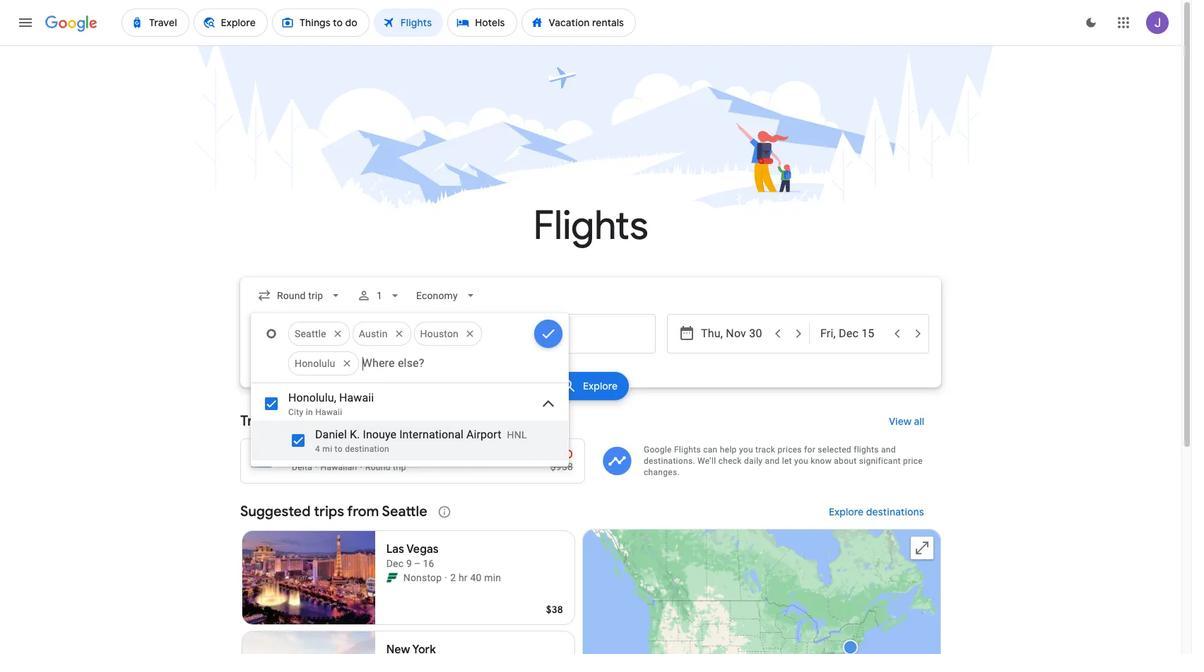 Task type: vqa. For each thing, say whether or not it's contained in the screenshot.
min
yes



Task type: locate. For each thing, give the bounding box(es) containing it.
to inside 'tracked prices' region
[[332, 448, 344, 462]]

1 vertical spatial and
[[765, 456, 780, 466]]

Where else? text field
[[362, 346, 532, 380]]

seattle
[[295, 328, 326, 339], [292, 448, 330, 462], [382, 503, 428, 520]]

to
[[335, 444, 343, 454], [332, 448, 344, 462]]

round
[[366, 462, 391, 472]]

las
[[387, 542, 404, 556]]

tracked
[[240, 412, 293, 430]]

0 horizontal spatial honolulu
[[295, 358, 336, 369]]

0 vertical spatial flights
[[534, 201, 649, 251]]

honolulu option
[[288, 346, 359, 380]]

where
[[362, 356, 395, 370]]

seattle for seattle
[[295, 328, 326, 339]]

0 horizontal spatial prices
[[296, 412, 337, 430]]

0 horizontal spatial you
[[740, 445, 754, 455]]

0 horizontal spatial flights
[[534, 201, 649, 251]]

list box
[[252, 383, 569, 466]]

daniel k. inouye international airport hnl 4 mi to destination
[[315, 428, 527, 454]]

seattle inside option
[[295, 328, 326, 339]]

dec
[[387, 558, 404, 569]]

and down track
[[765, 456, 780, 466]]

 image
[[445, 571, 448, 585]]

hawaii right the in
[[316, 407, 343, 417]]

explore left destinations
[[830, 506, 864, 518]]

seattle up honolulu option
[[295, 328, 326, 339]]

honolulu,
[[288, 391, 337, 404]]

to up hawaiian
[[332, 448, 344, 462]]

40
[[471, 572, 482, 583]]

significant
[[860, 456, 901, 466]]

selected
[[818, 445, 852, 455]]

explore destinations button
[[813, 495, 942, 529]]

and
[[882, 445, 896, 455], [765, 456, 780, 466]]

0 vertical spatial honolulu
[[295, 358, 336, 369]]

toggle nearby airports for honolulu, hawaii image
[[540, 395, 557, 412]]

honolulu down seattle option
[[295, 358, 336, 369]]

trips
[[314, 503, 344, 520]]

$958
[[551, 461, 573, 472]]

and up 'significant'
[[882, 445, 896, 455]]

tracked prices region
[[240, 404, 942, 484]]

explore up 'tracked prices' region
[[584, 380, 618, 392]]

explore
[[584, 380, 618, 392], [830, 506, 864, 518]]

we'll
[[698, 456, 717, 466]]

explore for explore destinations
[[830, 506, 864, 518]]

price
[[904, 456, 923, 466]]

view all
[[889, 415, 925, 428]]

austin
[[359, 328, 388, 339]]

hnl
[[507, 429, 527, 441]]

1 vertical spatial explore
[[830, 506, 864, 518]]

1 horizontal spatial explore
[[830, 506, 864, 518]]

destinations
[[867, 506, 925, 518]]

prices down honolulu,
[[296, 412, 337, 430]]

explore button
[[552, 372, 630, 400]]

honolulu
[[295, 358, 336, 369], [346, 448, 393, 462]]

list box containing honolulu, hawaii
[[252, 383, 569, 466]]

flights
[[534, 201, 649, 251], [675, 445, 701, 455]]

1 horizontal spatial prices
[[778, 445, 802, 455]]

prices
[[296, 412, 337, 430], [778, 445, 802, 455]]

houston option
[[414, 317, 482, 351]]

1 vertical spatial honolulu
[[346, 448, 393, 462]]

hawaiian
[[321, 462, 357, 472]]

1 vertical spatial prices
[[778, 445, 802, 455]]

960 US dollars text field
[[547, 448, 573, 462]]

None field
[[252, 283, 349, 308], [411, 283, 484, 308], [252, 283, 349, 308], [411, 283, 484, 308]]

explore inside button
[[584, 380, 618, 392]]

1 horizontal spatial flights
[[675, 445, 701, 455]]

1 vertical spatial seattle
[[292, 448, 330, 462]]

hawaii up 'k.'
[[339, 391, 374, 404]]

you up daily
[[740, 445, 754, 455]]

4
[[315, 444, 320, 454]]

know
[[811, 456, 832, 466]]

to inside daniel k. inouye international airport hnl 4 mi to destination
[[335, 444, 343, 454]]

where else?
[[362, 356, 425, 370]]

0 vertical spatial seattle
[[295, 328, 326, 339]]

you down for on the bottom right
[[795, 456, 809, 466]]

flights
[[854, 445, 879, 455]]

0 vertical spatial explore
[[584, 380, 618, 392]]

vegas
[[407, 542, 439, 556]]

you
[[740, 445, 754, 455], [795, 456, 809, 466]]

suggested trips from seattle
[[240, 503, 428, 520]]

to right mi
[[335, 444, 343, 454]]

suggested trips from seattle region
[[240, 495, 942, 654]]

frontier image
[[387, 572, 398, 583]]

1 horizontal spatial you
[[795, 456, 809, 466]]

destination
[[345, 444, 390, 454]]

main menu image
[[17, 14, 34, 31]]

seattle up las
[[382, 503, 428, 520]]

0 horizontal spatial explore
[[584, 380, 618, 392]]

daniel
[[315, 428, 347, 441]]

1 vertical spatial you
[[795, 456, 809, 466]]

0 vertical spatial you
[[740, 445, 754, 455]]

0 vertical spatial and
[[882, 445, 896, 455]]

1 vertical spatial hawaii
[[316, 407, 343, 417]]

hawaii
[[339, 391, 374, 404], [316, 407, 343, 417]]

prices up let
[[778, 445, 802, 455]]

seattle inside 'tracked prices' region
[[292, 448, 330, 462]]

explore inside button
[[830, 506, 864, 518]]

Flight search field
[[229, 277, 953, 467]]

2 vertical spatial seattle
[[382, 503, 428, 520]]

1 button
[[352, 279, 408, 313]]

1 horizontal spatial honolulu
[[346, 448, 393, 462]]

38 US dollars text field
[[546, 603, 564, 616]]

for
[[805, 445, 816, 455]]

else?
[[398, 356, 425, 370]]

honolulu up round
[[346, 448, 393, 462]]

1 vertical spatial flights
[[675, 445, 701, 455]]

seattle up 'delta'
[[292, 448, 330, 462]]

2
[[451, 572, 456, 583]]



Task type: describe. For each thing, give the bounding box(es) containing it.
explore destinations
[[830, 506, 925, 518]]

changes.
[[644, 467, 680, 477]]

k.
[[350, 428, 360, 441]]

0 horizontal spatial and
[[765, 456, 780, 466]]

explore for explore
[[584, 380, 618, 392]]

let
[[783, 456, 792, 466]]

seattle for seattle to honolulu
[[292, 448, 330, 462]]

change appearance image
[[1075, 6, 1109, 40]]

0 vertical spatial hawaii
[[339, 391, 374, 404]]

flights inside google flights can help you track prices for selected flights and destinations. we'll check daily and let you know about significant price changes.
[[675, 445, 701, 455]]

all
[[915, 415, 925, 428]]

tracked prices
[[240, 412, 337, 430]]

Departure text field
[[701, 315, 766, 353]]

enter your origin dialog
[[251, 313, 569, 467]]

958 US dollars text field
[[551, 461, 573, 472]]

international
[[400, 428, 464, 441]]

round trip
[[366, 462, 406, 472]]

where else? list box
[[288, 317, 532, 380]]

seattle to honolulu
[[292, 448, 393, 462]]

min
[[484, 572, 501, 583]]

city
[[288, 407, 304, 417]]

from
[[347, 503, 379, 520]]

1 horizontal spatial and
[[882, 445, 896, 455]]

1
[[377, 290, 383, 301]]

mi
[[323, 444, 333, 454]]

about
[[835, 456, 857, 466]]

done image
[[540, 325, 557, 342]]

track
[[756, 445, 776, 455]]

honolulu inside 'tracked prices' region
[[346, 448, 393, 462]]

nonstop
[[404, 572, 442, 583]]

$38
[[546, 603, 564, 616]]

 image inside 'suggested trips from seattle' region
[[445, 571, 448, 585]]

prices inside google flights can help you track prices for selected flights and destinations. we'll check daily and let you know about significant price changes.
[[778, 445, 802, 455]]

can
[[704, 445, 718, 455]]

0 vertical spatial prices
[[296, 412, 337, 430]]

in
[[306, 407, 313, 417]]

2 hr 40 min
[[451, 572, 501, 583]]

las vegas dec 9 – 16
[[387, 542, 439, 569]]

inouye
[[363, 428, 397, 441]]

$960
[[547, 448, 573, 462]]

austin option
[[353, 317, 411, 351]]

destinations.
[[644, 456, 696, 466]]

trip
[[393, 462, 406, 472]]

houston
[[420, 328, 459, 339]]

help
[[720, 445, 737, 455]]

view
[[889, 415, 912, 428]]

seattle option
[[288, 317, 350, 351]]

honolulu inside option
[[295, 358, 336, 369]]

google
[[644, 445, 672, 455]]

Return text field
[[821, 315, 886, 353]]

google flights can help you track prices for selected flights and destinations. we'll check daily and let you know about significant price changes.
[[644, 445, 923, 477]]

9 – 16
[[407, 558, 435, 569]]

suggested
[[240, 503, 311, 520]]

honolulu, hawaii city in hawaii
[[288, 391, 374, 417]]

airport
[[467, 428, 502, 441]]

hr
[[459, 572, 468, 583]]

daily
[[745, 456, 763, 466]]

delta
[[292, 462, 313, 472]]

seattle inside region
[[382, 503, 428, 520]]

check
[[719, 456, 742, 466]]



